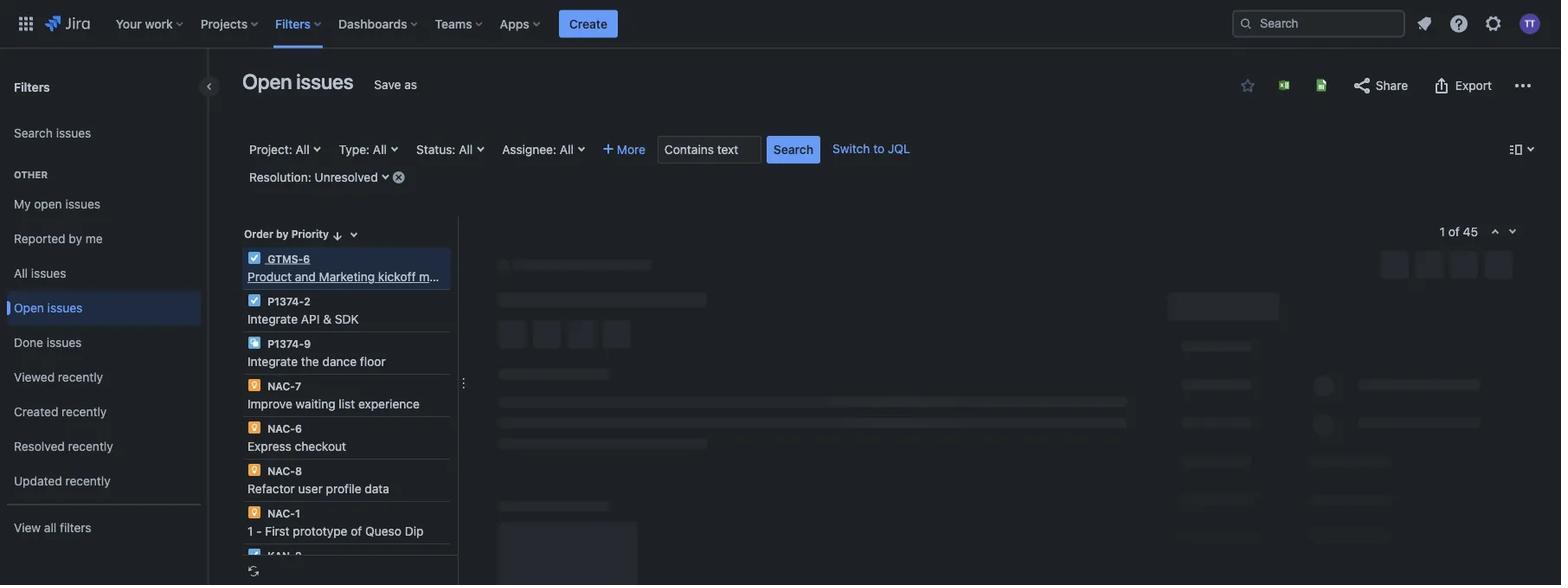 Task type: describe. For each thing, give the bounding box(es) containing it.
project:
[[249, 142, 292, 157]]

reported
[[14, 232, 65, 246]]

0 horizontal spatial filters
[[14, 79, 50, 94]]

your profile and settings image
[[1520, 13, 1541, 34]]

viewed recently
[[14, 370, 103, 384]]

1 - first prototype of queso dip
[[248, 524, 424, 538]]

task image
[[248, 548, 261, 562]]

order by priority
[[244, 228, 329, 240]]

created
[[14, 405, 58, 419]]

recently for created recently
[[62, 405, 107, 419]]

profile
[[326, 482, 361, 496]]

remove criteria image
[[392, 170, 406, 184]]

checkout
[[295, 439, 346, 454]]

integrate for integrate the dance floor
[[248, 354, 298, 369]]

view
[[14, 521, 41, 535]]

integrate for integrate api & sdk
[[248, 312, 298, 326]]

viewed
[[14, 370, 55, 384]]

all issues
[[14, 266, 66, 280]]

idea image for refactor
[[248, 463, 261, 477]]

resolved recently
[[14, 439, 113, 454]]

api
[[301, 312, 320, 326]]

and
[[295, 270, 316, 284]]

priority
[[291, 228, 329, 240]]

nac-7
[[265, 380, 301, 392]]

settings image
[[1483, 13, 1504, 34]]

1 for 45
[[1440, 225, 1445, 239]]

me
[[86, 232, 103, 246]]

marketing
[[319, 270, 375, 284]]

order
[[244, 228, 273, 240]]

idea image for 1
[[248, 505, 261, 519]]

9
[[304, 338, 311, 350]]

appswitcher icon image
[[16, 13, 36, 34]]

all issues link
[[7, 256, 201, 291]]

teams
[[435, 16, 472, 31]]

improve
[[248, 397, 292, 411]]

open inside other group
[[14, 301, 44, 315]]

recently for updated recently
[[65, 474, 110, 488]]

kickoff
[[378, 270, 416, 284]]

my open issues link
[[7, 187, 201, 222]]

done issues
[[14, 335, 82, 350]]

project: all
[[249, 142, 309, 157]]

dashboards button
[[333, 10, 425, 38]]

save
[[374, 77, 401, 92]]

search for search issues
[[14, 126, 53, 140]]

viewed recently link
[[7, 360, 201, 395]]

-
[[256, 524, 262, 538]]

apps button
[[495, 10, 547, 38]]

next issue 'p1374-2' ( type 'j' ) image
[[1506, 225, 1520, 239]]

loading... image
[[471, 251, 1541, 585]]

your work button
[[111, 10, 190, 38]]

teams button
[[430, 10, 490, 38]]

all
[[44, 521, 56, 535]]

nac- for checkout
[[268, 422, 295, 434]]

jql
[[888, 142, 910, 156]]

open in google sheets image
[[1315, 78, 1328, 92]]

improve waiting list experience
[[248, 397, 420, 411]]

not available - this is the first issue image
[[1489, 226, 1502, 240]]

dashboards
[[338, 16, 407, 31]]

other
[[14, 169, 48, 180]]

0 horizontal spatial of
[[351, 524, 362, 538]]

search image
[[1239, 17, 1253, 31]]

p1374- for the
[[268, 338, 304, 350]]

express
[[248, 439, 292, 454]]

queso
[[365, 524, 402, 538]]

create button
[[559, 10, 618, 38]]

resolved recently link
[[7, 429, 201, 464]]

filters inside popup button
[[275, 16, 311, 31]]

assignee: all
[[502, 142, 574, 157]]

waiting
[[296, 397, 336, 411]]

0 vertical spatial open
[[242, 69, 292, 93]]

resolved
[[14, 439, 65, 454]]

0 vertical spatial open issues
[[242, 69, 353, 93]]

all for status: all
[[459, 142, 473, 157]]

integrate api & sdk
[[248, 312, 359, 326]]

status:
[[416, 142, 456, 157]]

p1374-2
[[265, 295, 310, 307]]

refactor user profile data
[[248, 482, 389, 496]]

more button
[[596, 136, 653, 164]]

small image
[[1241, 79, 1255, 93]]

as
[[404, 77, 417, 92]]

prototype
[[293, 524, 347, 538]]

open in microsoft excel image
[[1277, 78, 1291, 92]]

recently for viewed recently
[[58, 370, 103, 384]]

open issues inside other group
[[14, 301, 82, 315]]

open issues link
[[7, 291, 201, 325]]

assignee:
[[502, 142, 557, 157]]

switch
[[833, 142, 870, 156]]

product
[[248, 270, 292, 284]]

first
[[265, 524, 290, 538]]

filters button
[[270, 10, 328, 38]]

gtms-
[[268, 253, 303, 265]]

reported by me link
[[7, 222, 201, 256]]

task image for integrate api & sdk
[[248, 293, 261, 307]]

kan-
[[268, 550, 295, 562]]

1 horizontal spatial 1
[[295, 507, 300, 519]]

updated
[[14, 474, 62, 488]]

nac-1
[[265, 507, 300, 519]]

Search field
[[1232, 10, 1406, 38]]

task image for product and marketing kickoff meeting
[[248, 251, 261, 265]]

your work
[[116, 16, 173, 31]]

all for project: all
[[296, 142, 309, 157]]

apps
[[500, 16, 530, 31]]

share
[[1376, 78, 1408, 93]]

order by priority link
[[242, 223, 346, 244]]



Task type: locate. For each thing, give the bounding box(es) containing it.
2 for p1374-
[[304, 295, 310, 307]]

by right order on the top of page
[[276, 228, 289, 240]]

data
[[365, 482, 389, 496]]

1 vertical spatial 2
[[295, 550, 302, 562]]

idea image up refactor
[[248, 463, 261, 477]]

search up other
[[14, 126, 53, 140]]

issues inside my open issues link
[[65, 197, 100, 211]]

1 vertical spatial search
[[774, 142, 814, 157]]

idea image
[[248, 378, 261, 392], [248, 463, 261, 477], [248, 505, 261, 519]]

experience
[[358, 397, 420, 411]]

1 horizontal spatial 2
[[304, 295, 310, 307]]

p1374-
[[268, 295, 304, 307], [268, 338, 304, 350]]

1 vertical spatial of
[[351, 524, 362, 538]]

recently up "created recently" on the bottom left of the page
[[58, 370, 103, 384]]

1 horizontal spatial by
[[276, 228, 289, 240]]

0 vertical spatial 1
[[1440, 225, 1445, 239]]

switch to jql link
[[833, 142, 910, 156]]

p1374- for api
[[268, 295, 304, 307]]

create
[[569, 16, 608, 31]]

all right type:
[[373, 142, 387, 157]]

by for order
[[276, 228, 289, 240]]

updated recently
[[14, 474, 110, 488]]

1 down user
[[295, 507, 300, 519]]

search button
[[767, 136, 821, 164]]

&
[[323, 312, 332, 326]]

1 p1374- from the top
[[268, 295, 304, 307]]

1 vertical spatial p1374-
[[268, 338, 304, 350]]

filters
[[60, 521, 91, 535]]

2 p1374- from the top
[[268, 338, 304, 350]]

issues inside all issues link
[[31, 266, 66, 280]]

filters
[[275, 16, 311, 31], [14, 79, 50, 94]]

1 horizontal spatial search
[[774, 142, 814, 157]]

issues inside open issues link
[[47, 301, 82, 315]]

1 task image from the top
[[248, 251, 261, 265]]

dip
[[405, 524, 424, 538]]

1 horizontal spatial 6
[[303, 253, 310, 265]]

meeting
[[419, 270, 464, 284]]

1 for first
[[248, 524, 253, 538]]

issues for done issues link
[[47, 335, 82, 350]]

issues for open issues link
[[47, 301, 82, 315]]

3 nac- from the top
[[268, 465, 295, 477]]

1 vertical spatial 1
[[295, 507, 300, 519]]

reported by me
[[14, 232, 103, 246]]

resolution:
[[249, 170, 311, 184]]

0 horizontal spatial 6
[[295, 422, 302, 434]]

idea image for improve
[[248, 378, 261, 392]]

recently down created recently link
[[68, 439, 113, 454]]

issues inside done issues link
[[47, 335, 82, 350]]

export
[[1456, 78, 1492, 93]]

p1374- down integrate api & sdk
[[268, 338, 304, 350]]

express checkout
[[248, 439, 346, 454]]

floor
[[360, 354, 386, 369]]

0 vertical spatial search
[[14, 126, 53, 140]]

p1374-9
[[265, 338, 311, 350]]

resolution: unresolved
[[249, 170, 378, 184]]

search for search
[[774, 142, 814, 157]]

issues up done issues
[[47, 301, 82, 315]]

issues down reported
[[31, 266, 66, 280]]

1 idea image from the top
[[248, 378, 261, 392]]

nac- up refactor
[[268, 465, 295, 477]]

issues up viewed recently
[[47, 335, 82, 350]]

0 horizontal spatial open
[[14, 301, 44, 315]]

of left 45
[[1449, 225, 1460, 239]]

search
[[14, 126, 53, 140], [774, 142, 814, 157]]

2 for kan-
[[295, 550, 302, 562]]

open
[[34, 197, 62, 211]]

issues for search issues link
[[56, 126, 91, 140]]

all right status:
[[459, 142, 473, 157]]

by for reported
[[69, 232, 82, 246]]

2 vertical spatial idea image
[[248, 505, 261, 519]]

issues inside search issues link
[[56, 126, 91, 140]]

4 nac- from the top
[[268, 507, 295, 519]]

updated recently link
[[7, 464, 201, 499]]

recently
[[58, 370, 103, 384], [62, 405, 107, 419], [68, 439, 113, 454], [65, 474, 110, 488]]

0 horizontal spatial search
[[14, 126, 53, 140]]

recently down viewed recently link
[[62, 405, 107, 419]]

idea image up improve
[[248, 378, 261, 392]]

filters up search issues
[[14, 79, 50, 94]]

banner
[[0, 0, 1561, 48]]

1 vertical spatial open
[[14, 301, 44, 315]]

0 vertical spatial idea image
[[248, 378, 261, 392]]

0 vertical spatial 2
[[304, 295, 310, 307]]

0 vertical spatial task image
[[248, 251, 261, 265]]

kan-2 link
[[244, 544, 449, 585]]

nac-
[[268, 380, 295, 392], [268, 422, 295, 434], [268, 465, 295, 477], [268, 507, 295, 519]]

primary element
[[10, 0, 1232, 48]]

of left queso
[[351, 524, 362, 538]]

1 horizontal spatial of
[[1449, 225, 1460, 239]]

idea image
[[248, 421, 261, 434]]

search issues
[[14, 126, 91, 140]]

export button
[[1423, 72, 1501, 100]]

0 vertical spatial p1374-
[[268, 295, 304, 307]]

Search issues using keywords text field
[[658, 136, 762, 164]]

done issues link
[[7, 325, 201, 360]]

dance
[[322, 354, 357, 369]]

projects button
[[195, 10, 265, 38]]

view all filters link
[[7, 511, 201, 545]]

nac- for -
[[268, 507, 295, 519]]

8
[[295, 465, 302, 477]]

all for type: all
[[373, 142, 387, 157]]

integrate the dance floor
[[248, 354, 386, 369]]

open issues down filters popup button
[[242, 69, 353, 93]]

3 idea image from the top
[[248, 505, 261, 519]]

7
[[295, 380, 301, 392]]

2 nac- from the top
[[268, 422, 295, 434]]

1 vertical spatial open issues
[[14, 301, 82, 315]]

nac- for waiting
[[268, 380, 295, 392]]

share link
[[1343, 72, 1417, 100]]

nac- up express
[[268, 422, 295, 434]]

issues up my open issues
[[56, 126, 91, 140]]

1 vertical spatial idea image
[[248, 463, 261, 477]]

task image down product
[[248, 293, 261, 307]]

list
[[339, 397, 355, 411]]

all up resolution: unresolved
[[296, 142, 309, 157]]

banner containing your work
[[0, 0, 1561, 48]]

1 horizontal spatial filters
[[275, 16, 311, 31]]

task image up product
[[248, 251, 261, 265]]

my open issues
[[14, 197, 100, 211]]

my
[[14, 197, 31, 211]]

6
[[303, 253, 310, 265], [295, 422, 302, 434]]

all inside other group
[[14, 266, 28, 280]]

issues for all issues link
[[31, 266, 66, 280]]

the
[[301, 354, 319, 369]]

nac- up improve
[[268, 380, 295, 392]]

2 down prototype
[[295, 550, 302, 562]]

0 vertical spatial integrate
[[248, 312, 298, 326]]

all for assignee: all
[[560, 142, 574, 157]]

open down filters popup button
[[242, 69, 292, 93]]

1 left -
[[248, 524, 253, 538]]

done
[[14, 335, 43, 350]]

6 for and
[[303, 253, 310, 265]]

1 nac- from the top
[[268, 380, 295, 392]]

notifications image
[[1414, 13, 1435, 34]]

refactor
[[248, 482, 295, 496]]

unresolved
[[315, 170, 378, 184]]

0 vertical spatial 6
[[303, 253, 310, 265]]

your
[[116, 16, 142, 31]]

45
[[1463, 225, 1478, 239]]

all right assignee:
[[560, 142, 574, 157]]

2 up api
[[304, 295, 310, 307]]

projects
[[201, 16, 248, 31]]

other group
[[7, 151, 201, 504]]

nac-6
[[265, 422, 302, 434]]

0 horizontal spatial 1
[[248, 524, 253, 538]]

more
[[617, 142, 646, 157]]

1 left 45
[[1440, 225, 1445, 239]]

gtms-6
[[265, 253, 310, 265]]

issues right open
[[65, 197, 100, 211]]

open issues up done issues
[[14, 301, 82, 315]]

6 for checkout
[[295, 422, 302, 434]]

0 horizontal spatial 2
[[295, 550, 302, 562]]

search inside button
[[774, 142, 814, 157]]

recently down 'resolved recently' link
[[65, 474, 110, 488]]

nac-8
[[265, 465, 302, 477]]

0 horizontal spatial by
[[69, 232, 82, 246]]

kan-2
[[265, 550, 302, 562]]

created recently
[[14, 405, 107, 419]]

1 horizontal spatial open
[[242, 69, 292, 93]]

issues left the save
[[296, 69, 353, 93]]

jira image
[[45, 13, 90, 34], [45, 13, 90, 34]]

type: all
[[339, 142, 387, 157]]

1 horizontal spatial open issues
[[242, 69, 353, 93]]

search issues link
[[7, 116, 201, 151]]

1 integrate from the top
[[248, 312, 298, 326]]

small image
[[331, 229, 344, 243]]

status: all
[[416, 142, 473, 157]]

open
[[242, 69, 292, 93], [14, 301, 44, 315]]

integrate
[[248, 312, 298, 326], [248, 354, 298, 369]]

6 up and
[[303, 253, 310, 265]]

0 vertical spatial filters
[[275, 16, 311, 31]]

by left me
[[69, 232, 82, 246]]

recently for resolved recently
[[68, 439, 113, 454]]

help image
[[1449, 13, 1470, 34]]

all down reported
[[14, 266, 28, 280]]

integrate down 'p1374-9'
[[248, 354, 298, 369]]

integrate down p1374-2
[[248, 312, 298, 326]]

2 task image from the top
[[248, 293, 261, 307]]

2 vertical spatial 1
[[248, 524, 253, 538]]

product and marketing kickoff meeting
[[248, 270, 464, 284]]

nac- for user
[[268, 465, 295, 477]]

1 vertical spatial 6
[[295, 422, 302, 434]]

p1374- up integrate api & sdk
[[268, 295, 304, 307]]

1 vertical spatial integrate
[[248, 354, 298, 369]]

created recently link
[[7, 395, 201, 429]]

2 horizontal spatial 1
[[1440, 225, 1445, 239]]

filters right projects dropdown button
[[275, 16, 311, 31]]

to
[[873, 142, 885, 156]]

task image
[[248, 251, 261, 265], [248, 293, 261, 307]]

1 vertical spatial filters
[[14, 79, 50, 94]]

2 idea image from the top
[[248, 463, 261, 477]]

1 of 45
[[1440, 225, 1478, 239]]

0 vertical spatial of
[[1449, 225, 1460, 239]]

subtask image
[[248, 336, 261, 350]]

search left 'switch'
[[774, 142, 814, 157]]

1 vertical spatial task image
[[248, 293, 261, 307]]

open up the done
[[14, 301, 44, 315]]

all
[[296, 142, 309, 157], [373, 142, 387, 157], [459, 142, 473, 157], [560, 142, 574, 157], [14, 266, 28, 280]]

type:
[[339, 142, 370, 157]]

work
[[145, 16, 173, 31]]

2 integrate from the top
[[248, 354, 298, 369]]

nac- up 'first'
[[268, 507, 295, 519]]

idea image up -
[[248, 505, 261, 519]]

by inside other group
[[69, 232, 82, 246]]

0 horizontal spatial open issues
[[14, 301, 82, 315]]

6 up express checkout
[[295, 422, 302, 434]]



Task type: vqa. For each thing, say whether or not it's contained in the screenshot.
ANNOUNCEMENT
no



